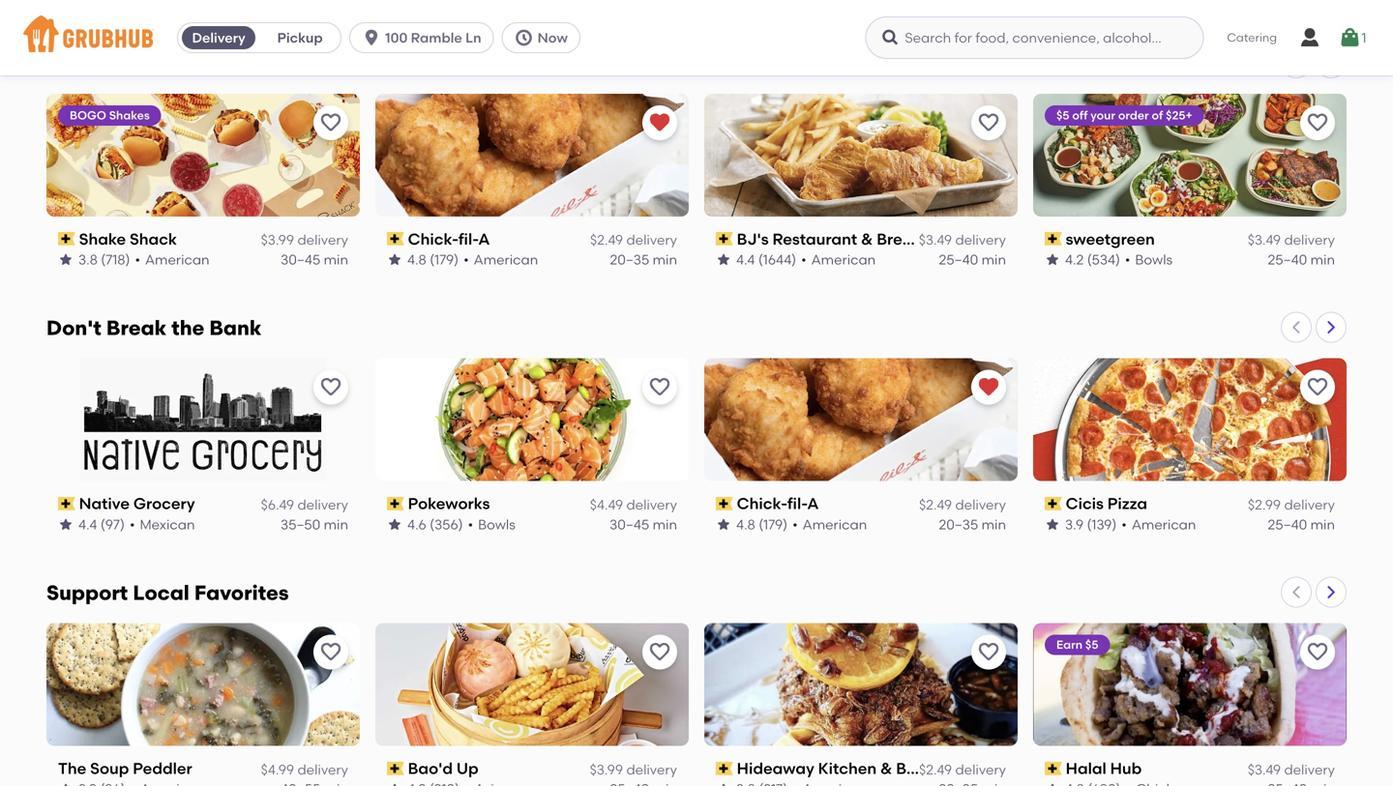 Task type: locate. For each thing, give the bounding box(es) containing it.
1 vertical spatial chick-
[[737, 494, 787, 513]]

0 vertical spatial • bowls
[[1125, 251, 1173, 268]]

25–40
[[939, 251, 978, 268], [1268, 251, 1307, 268], [1268, 516, 1307, 533]]

0 horizontal spatial saved restaurant button
[[642, 105, 677, 140]]

subscription pass image for cicis pizza
[[1045, 497, 1062, 511]]

save this restaurant image
[[977, 111, 1000, 134], [319, 376, 342, 399], [319, 641, 342, 664]]

$5 left 'off'
[[1056, 108, 1069, 122]]

bao'd
[[408, 759, 453, 778]]

bj's
[[737, 230, 769, 248]]

1 vertical spatial save this restaurant image
[[319, 376, 342, 399]]

to
[[1216, 534, 1230, 551]]

0 vertical spatial (179)
[[430, 251, 459, 268]]

• bowls
[[1125, 251, 1173, 268], [468, 516, 516, 533]]

star icon image for the soup peddler logo
[[58, 782, 74, 786]]

1 horizontal spatial a
[[807, 494, 819, 513]]

1 horizontal spatial 4.8 (179)
[[736, 516, 788, 533]]

1 vertical spatial 30–45
[[610, 516, 649, 533]]

pickup
[[277, 30, 323, 46]]

(179)
[[430, 251, 459, 268], [759, 516, 788, 533]]

25–40 min for don't break the bank
[[1268, 516, 1335, 533]]

1 horizontal spatial 20–35
[[939, 516, 978, 533]]

0 vertical spatial $3.99 delivery
[[261, 232, 348, 248]]

min for pokeworks logo
[[653, 516, 677, 533]]

$6.49 delivery
[[261, 497, 348, 513]]

& for national picks
[[861, 230, 873, 248]]

caret right icon image for support local favorites
[[1323, 585, 1339, 600]]

1 horizontal spatial saved restaurant image
[[977, 376, 1000, 399]]

0 horizontal spatial chick-
[[408, 230, 458, 248]]

4.4
[[736, 251, 755, 268], [78, 516, 97, 533]]

0 vertical spatial bowls
[[1135, 251, 1173, 268]]

catering button
[[1213, 16, 1291, 60]]

0 vertical spatial chick-fil-a
[[408, 230, 490, 248]]

• for cicis pizza's subscription pass icon
[[1121, 516, 1127, 533]]

halal hub logo image
[[1033, 624, 1347, 746]]

1 horizontal spatial 4.8
[[736, 516, 755, 533]]

american for the bottommost the chick-fil-a logo
[[803, 516, 867, 533]]

0 vertical spatial saved restaurant image
[[648, 111, 671, 134]]

the soup peddler logo image
[[46, 624, 360, 746]]

2 caret left icon image from the top
[[1289, 585, 1304, 600]]

$5
[[1056, 108, 1069, 122], [1085, 638, 1098, 652]]

2 vertical spatial caret right icon image
[[1323, 585, 1339, 600]]

caret right icon image for don't break the bank
[[1323, 320, 1339, 335]]

1 horizontal spatial fil-
[[787, 494, 807, 513]]

4.8 (179) for the topmost the chick-fil-a logo
[[407, 251, 459, 268]]

1 vertical spatial • bowls
[[468, 516, 516, 533]]

svg image for now
[[514, 28, 534, 47]]

save this restaurant image
[[319, 111, 342, 134], [1306, 111, 1329, 134], [648, 376, 671, 399], [1306, 376, 1329, 399], [648, 641, 671, 664], [977, 641, 1000, 664], [1306, 641, 1329, 664]]

0 vertical spatial caret left icon image
[[1289, 320, 1304, 335]]

1 horizontal spatial $5
[[1085, 638, 1098, 652]]

& left brewhouse
[[861, 230, 873, 248]]

0 vertical spatial saved restaurant button
[[642, 105, 677, 140]]

star icon image for the topmost the chick-fil-a logo
[[387, 252, 402, 267]]

1 vertical spatial $2.49 delivery
[[919, 497, 1006, 513]]

2 vertical spatial $2.49 delivery
[[919, 762, 1006, 778]]

(97)
[[100, 516, 125, 533]]

0 horizontal spatial 4.4
[[78, 516, 97, 533]]

subscription pass image left pokeworks
[[387, 497, 404, 511]]

pickup button
[[259, 22, 341, 53]]

the
[[172, 316, 204, 341]]

pizza
[[1107, 494, 1147, 513]]

0 vertical spatial 30–45 min
[[281, 251, 348, 268]]

$2.49 for support local favorites
[[919, 762, 952, 778]]

min for the topmost the chick-fil-a logo
[[653, 251, 677, 268]]

now
[[537, 30, 568, 46]]

$3.99 delivery
[[261, 232, 348, 248], [590, 762, 677, 778]]

0 horizontal spatial fil-
[[458, 230, 478, 248]]

100 ramble ln button
[[349, 22, 502, 53]]

20–35
[[610, 251, 649, 268], [939, 516, 978, 533]]

1 vertical spatial caret right icon image
[[1323, 320, 1339, 335]]

caret left icon image for don't break the bank
[[1289, 320, 1304, 335]]

25–40 min for national picks
[[1268, 251, 1335, 268]]

4.4 for native grocery
[[78, 516, 97, 533]]

delivery for the soup peddler logo
[[297, 762, 348, 778]]

svg image inside 100 ramble ln button
[[362, 28, 381, 47]]

subscription pass image for hideaway kitchen & bar
[[716, 762, 733, 776]]

4.4 (1644)
[[736, 251, 796, 268]]

save this restaurant image for don't break the bank
[[319, 376, 342, 399]]

4.4 down bj's
[[736, 251, 755, 268]]

0 vertical spatial 4.4
[[736, 251, 755, 268]]

delivery for hideaway kitchen & bar logo
[[955, 762, 1006, 778]]

1 vertical spatial (179)
[[759, 516, 788, 533]]

1 horizontal spatial &
[[880, 759, 892, 778]]

4.4 left (97)
[[78, 516, 97, 533]]

subscription pass image for shake shack
[[58, 232, 75, 246]]

svg image inside 1 button
[[1338, 26, 1362, 49]]

25–40 min
[[939, 251, 1006, 268], [1268, 251, 1335, 268], [1268, 516, 1335, 533]]

native grocery
[[79, 494, 195, 513]]

min for cicis pizza logo
[[1310, 516, 1335, 533]]

min
[[324, 251, 348, 268], [653, 251, 677, 268], [982, 251, 1006, 268], [1310, 251, 1335, 268], [324, 516, 348, 533], [653, 516, 677, 533], [982, 516, 1006, 533], [1310, 516, 1335, 533]]

& left bar
[[880, 759, 892, 778]]

1 horizontal spatial bowls
[[1135, 251, 1173, 268]]

0 vertical spatial caret right icon image
[[1323, 55, 1339, 70]]

• bowls down 'sweetgreen'
[[1125, 251, 1173, 268]]

bj's restaurant & brewhouse logo image
[[704, 94, 1018, 216]]

1 vertical spatial 4.8 (179)
[[736, 516, 788, 533]]

proceed
[[1157, 534, 1213, 551]]

star icon image for sweetgreen logo
[[1045, 252, 1060, 267]]

0 horizontal spatial 30–45 min
[[281, 251, 348, 268]]

ln
[[465, 30, 481, 46]]

0 vertical spatial chick-
[[408, 230, 458, 248]]

american for bj's restaurant & brewhouse logo
[[811, 251, 876, 268]]

1 caret left icon image from the top
[[1289, 320, 1304, 335]]

0 vertical spatial 20–35
[[610, 251, 649, 268]]

1 vertical spatial $3.99 delivery
[[590, 762, 677, 778]]

delivery
[[297, 232, 348, 248], [626, 232, 677, 248], [955, 232, 1006, 248], [1284, 232, 1335, 248], [297, 497, 348, 513], [626, 497, 677, 513], [955, 497, 1006, 513], [1284, 497, 1335, 513], [297, 762, 348, 778], [626, 762, 677, 778], [955, 762, 1006, 778], [1284, 762, 1335, 778]]

• american for the topmost the chick-fil-a logo
[[463, 251, 538, 268]]

a
[[478, 230, 490, 248], [807, 494, 819, 513]]

• american for bj's restaurant & brewhouse logo
[[801, 251, 876, 268]]

1
[[1362, 29, 1366, 46]]

• american
[[135, 251, 210, 268], [463, 251, 538, 268], [801, 251, 876, 268], [792, 516, 867, 533], [1121, 516, 1196, 533]]

0 vertical spatial $3.99
[[261, 232, 294, 248]]

30–45
[[281, 251, 320, 268], [610, 516, 649, 533]]

• bowls right (356)
[[468, 516, 516, 533]]

&
[[861, 230, 873, 248], [880, 759, 892, 778]]

25–40 for don't break the bank
[[1268, 516, 1307, 533]]

$2.49 delivery for don't break the bank
[[919, 497, 1006, 513]]

2 vertical spatial save this restaurant image
[[319, 641, 342, 664]]

saved restaurant button for the topmost the chick-fil-a logo
[[642, 105, 677, 140]]

star icon image for pokeworks logo
[[387, 517, 402, 532]]

hideaway
[[737, 759, 814, 778]]

1 horizontal spatial 4.4
[[736, 251, 755, 268]]

mexican
[[140, 516, 195, 533]]

cicis pizza logo image
[[1033, 359, 1347, 481]]

3 caret right icon image from the top
[[1323, 585, 1339, 600]]

caret left icon image
[[1289, 320, 1304, 335], [1289, 585, 1304, 600]]

0 vertical spatial $2.49 delivery
[[590, 232, 677, 248]]

0 horizontal spatial • bowls
[[468, 516, 516, 533]]

1 vertical spatial &
[[880, 759, 892, 778]]

0 vertical spatial a
[[478, 230, 490, 248]]

subscription pass image for bao'd up
[[387, 762, 404, 776]]

0 horizontal spatial $5
[[1056, 108, 1069, 122]]

subscription pass image left cicis
[[1045, 497, 1062, 511]]

cicis
[[1066, 494, 1104, 513]]

0 vertical spatial fil-
[[458, 230, 478, 248]]

saved restaurant image
[[648, 111, 671, 134], [977, 376, 1000, 399]]

1 horizontal spatial • bowls
[[1125, 251, 1173, 268]]

1 horizontal spatial 30–45 min
[[610, 516, 677, 533]]

(179) for the topmost the chick-fil-a logo
[[430, 251, 459, 268]]

$5 off your order of $25+
[[1056, 108, 1193, 122]]

save this restaurant button for $2.49 delivery
[[971, 635, 1006, 670]]

star icon image for bao'd up logo
[[387, 782, 402, 786]]

35–50
[[281, 516, 320, 533]]

sweetgreen
[[1066, 230, 1155, 248]]

subscription pass image for sweetgreen
[[1045, 232, 1062, 246]]

earn
[[1056, 638, 1083, 652]]

subscription pass image right $4.49 delivery
[[716, 497, 733, 511]]

1 vertical spatial 20–35
[[939, 516, 978, 533]]

0 vertical spatial 4.8 (179)
[[407, 251, 459, 268]]

0 horizontal spatial 20–35 min
[[610, 251, 677, 268]]

proceed to checkout button
[[1098, 525, 1357, 560]]

subscription pass image for halal hub
[[1045, 762, 1062, 776]]

svg image inside the now button
[[514, 28, 534, 47]]

bowls
[[1135, 251, 1173, 268], [478, 516, 516, 533]]

100 ramble ln
[[385, 30, 481, 46]]

0 horizontal spatial 20–35
[[610, 251, 649, 268]]

1 horizontal spatial chick-fil-a logo image
[[704, 359, 1018, 481]]

1 vertical spatial bowls
[[478, 516, 516, 533]]

1 vertical spatial 4.8
[[736, 516, 755, 533]]

american for the topmost the chick-fil-a logo
[[474, 251, 538, 268]]

1 vertical spatial 20–35 min
[[939, 516, 1006, 533]]

1 vertical spatial $3.99
[[590, 762, 623, 778]]

saved restaurant button
[[642, 105, 677, 140], [971, 370, 1006, 405]]

0 vertical spatial 30–45
[[281, 251, 320, 268]]

subscription pass image left halal
[[1045, 762, 1062, 776]]

subscription pass image for pokeworks
[[387, 497, 404, 511]]

1 horizontal spatial $3.99
[[590, 762, 623, 778]]

saved restaurant image for saved restaurant button corresponding to the topmost the chick-fil-a logo
[[648, 111, 671, 134]]

3.9 (139)
[[1065, 516, 1117, 533]]

delivery for halal hub logo
[[1284, 762, 1335, 778]]

chick-fil-a for subscription pass icon corresponding to chick-fil-a
[[737, 494, 819, 513]]

0 horizontal spatial chick-fil-a
[[408, 230, 490, 248]]

• american for cicis pizza logo
[[1121, 516, 1196, 533]]

bao'd up
[[408, 759, 479, 778]]

catering
[[1227, 30, 1277, 44]]

local
[[133, 581, 189, 606]]

subscription pass image
[[58, 232, 75, 246], [387, 232, 404, 246], [58, 497, 75, 511], [716, 762, 733, 776]]

subscription pass image for chick-fil-a
[[716, 497, 733, 511]]

chick-fil-a for subscription pass image associated with chick-fil-a
[[408, 230, 490, 248]]

0 horizontal spatial bowls
[[478, 516, 516, 533]]

caret right icon image
[[1323, 55, 1339, 70], [1323, 320, 1339, 335], [1323, 585, 1339, 600]]

• for subscription pass icon corresponding to chick-fil-a
[[792, 516, 798, 533]]

1 horizontal spatial chick-fil-a
[[737, 494, 819, 513]]

1 horizontal spatial 30–45
[[610, 516, 649, 533]]

subscription pass image left 'sweetgreen'
[[1045, 232, 1062, 246]]

star icon image
[[58, 252, 74, 267], [387, 252, 402, 267], [716, 252, 731, 267], [1045, 252, 1060, 267], [58, 517, 74, 532], [387, 517, 402, 532], [716, 517, 731, 532], [1045, 517, 1060, 532], [58, 782, 74, 786], [387, 782, 402, 786], [716, 782, 731, 786], [1045, 782, 1060, 786]]

$3.49 delivery for support local favorites
[[1248, 762, 1335, 778]]

0 horizontal spatial a
[[478, 230, 490, 248]]

0 vertical spatial &
[[861, 230, 873, 248]]

0 vertical spatial 20–35 min
[[610, 251, 677, 268]]

0 horizontal spatial $3.99 delivery
[[261, 232, 348, 248]]

subscription pass image for bj's restaurant & brewhouse
[[716, 232, 733, 246]]

$2.49
[[590, 232, 623, 248], [919, 497, 952, 513], [919, 762, 952, 778]]

1 vertical spatial saved restaurant image
[[977, 376, 1000, 399]]

0 horizontal spatial chick-fil-a logo image
[[375, 94, 689, 216]]

1 vertical spatial 30–45 min
[[610, 516, 677, 533]]

•
[[135, 251, 140, 268], [463, 251, 469, 268], [801, 251, 806, 268], [1125, 251, 1130, 268], [130, 516, 135, 533], [468, 516, 473, 533], [792, 516, 798, 533], [1121, 516, 1127, 533]]

30–45 min
[[281, 251, 348, 268], [610, 516, 677, 533]]

1 vertical spatial saved restaurant button
[[971, 370, 1006, 405]]

delivery button
[[178, 22, 259, 53]]

subscription pass image left bao'd
[[387, 762, 404, 776]]

0 horizontal spatial 4.8 (179)
[[407, 251, 459, 268]]

bowls down 'sweetgreen'
[[1135, 251, 1173, 268]]

subscription pass image
[[716, 232, 733, 246], [1045, 232, 1062, 246], [387, 497, 404, 511], [716, 497, 733, 511], [1045, 497, 1062, 511], [387, 762, 404, 776], [1045, 762, 1062, 776]]

halal hub
[[1066, 759, 1142, 778]]

saved restaurant image for saved restaurant button corresponding to the bottommost the chick-fil-a logo
[[977, 376, 1000, 399]]

bowls right (356)
[[478, 516, 516, 533]]

caret left icon image for support local favorites
[[1289, 585, 1304, 600]]

min for bj's restaurant & brewhouse logo
[[982, 251, 1006, 268]]

0 horizontal spatial 4.8
[[407, 251, 426, 268]]

$2.49 delivery
[[590, 232, 677, 248], [919, 497, 1006, 513], [919, 762, 1006, 778]]

soup
[[90, 759, 129, 778]]

1 horizontal spatial (179)
[[759, 516, 788, 533]]

$5 right earn
[[1085, 638, 1098, 652]]

subscription pass image for chick-fil-a
[[387, 232, 404, 246]]

subscription pass image left bj's
[[716, 232, 733, 246]]

4.4 for bj's restaurant & brewhouse
[[736, 251, 755, 268]]

0 horizontal spatial &
[[861, 230, 873, 248]]

delivery for cicis pizza logo
[[1284, 497, 1335, 513]]

ramble
[[411, 30, 462, 46]]

1 vertical spatial 4.4
[[78, 516, 97, 533]]

$4.49 delivery
[[590, 497, 677, 513]]

native grocery logo image
[[80, 359, 326, 481]]

delivery for the bottommost the chick-fil-a logo
[[955, 497, 1006, 513]]

min for the bottommost the chick-fil-a logo
[[982, 516, 1006, 533]]

delivery for bj's restaurant & brewhouse logo
[[955, 232, 1006, 248]]

0 horizontal spatial saved restaurant image
[[648, 111, 671, 134]]

star icon image for shake shack logo
[[58, 252, 74, 267]]

2 caret right icon image from the top
[[1323, 320, 1339, 335]]

1 vertical spatial $2.49
[[919, 497, 952, 513]]

30–45 min for shake shack
[[281, 251, 348, 268]]

0 horizontal spatial (179)
[[430, 251, 459, 268]]

native
[[79, 494, 130, 513]]

1 horizontal spatial saved restaurant button
[[971, 370, 1006, 405]]

support
[[46, 581, 128, 606]]

bowls for pokeworks
[[478, 516, 516, 533]]

1 horizontal spatial 20–35 min
[[939, 516, 1006, 533]]

1 vertical spatial caret left icon image
[[1289, 585, 1304, 600]]

svg image
[[1298, 26, 1321, 49], [1338, 26, 1362, 49], [362, 28, 381, 47], [514, 28, 534, 47], [881, 28, 900, 47]]

• for subscription pass image for shake shack
[[135, 251, 140, 268]]

1 vertical spatial chick-fil-a
[[737, 494, 819, 513]]

$4.99 delivery
[[261, 762, 348, 778]]

1 vertical spatial fil-
[[787, 494, 807, 513]]

20–35 min for the bottommost the chick-fil-a logo
[[939, 516, 1006, 533]]

chick-fil-a logo image
[[375, 94, 689, 216], [704, 359, 1018, 481]]

1 horizontal spatial $3.99 delivery
[[590, 762, 677, 778]]

grocery
[[133, 494, 195, 513]]

hub
[[1110, 759, 1142, 778]]

2 vertical spatial $2.49
[[919, 762, 952, 778]]

0 horizontal spatial 30–45
[[281, 251, 320, 268]]

0 horizontal spatial $3.99
[[261, 232, 294, 248]]

shack
[[130, 230, 177, 248]]

(534)
[[1087, 251, 1120, 268]]

1 vertical spatial a
[[807, 494, 819, 513]]

0 vertical spatial 4.8
[[407, 251, 426, 268]]

0 vertical spatial $2.49
[[590, 232, 623, 248]]



Task type: vqa. For each thing, say whether or not it's contained in the screenshot.


Task type: describe. For each thing, give the bounding box(es) containing it.
delivery for sweetgreen logo
[[1284, 232, 1335, 248]]

$3.99 delivery for shake shack
[[261, 232, 348, 248]]

min for native grocery logo
[[324, 516, 348, 533]]

• bowls for pokeworks
[[468, 516, 516, 533]]

saved restaurant button for the bottommost the chick-fil-a logo
[[971, 370, 1006, 405]]

30–45 min for pokeworks
[[610, 516, 677, 533]]

save this restaurant button for $4.99 delivery
[[313, 635, 348, 670]]

$2.99
[[1248, 497, 1281, 513]]

• for native grocery subscription pass image
[[130, 516, 135, 533]]

picks
[[141, 51, 195, 76]]

$3.49 for support local favorites
[[1248, 762, 1281, 778]]

$6.49
[[261, 497, 294, 513]]

national picks
[[46, 51, 195, 76]]

shakes
[[109, 108, 150, 122]]

save this restaurant button for $2.99 delivery
[[1300, 370, 1335, 405]]

delivery
[[192, 30, 245, 46]]

fil- for subscription pass icon corresponding to chick-fil-a
[[787, 494, 807, 513]]

the soup peddler
[[58, 759, 192, 778]]

fil- for subscription pass image associated with chick-fil-a
[[458, 230, 478, 248]]

hideaway kitchen & bar
[[737, 759, 923, 778]]

$3.99 for up
[[590, 762, 623, 778]]

kitchen
[[818, 759, 877, 778]]

30–45 for shake shack
[[281, 251, 320, 268]]

national
[[46, 51, 136, 76]]

25–40 for national picks
[[1268, 251, 1307, 268]]

• bowls for sweetgreen
[[1125, 251, 1173, 268]]

bao'd up logo image
[[375, 624, 689, 746]]

1 button
[[1338, 20, 1366, 55]]

$3.99 delivery for bao'd up
[[590, 762, 677, 778]]

pokeworks logo image
[[375, 359, 689, 481]]

sweetgreen logo image
[[1033, 94, 1347, 216]]

$2.49 delivery for support local favorites
[[919, 762, 1006, 778]]

3.9
[[1065, 516, 1084, 533]]

min for shake shack logo
[[324, 251, 348, 268]]

$4.49
[[590, 497, 623, 513]]

4.4 (97)
[[78, 516, 125, 533]]

delivery for native grocery logo
[[297, 497, 348, 513]]

bank
[[209, 316, 262, 341]]

• american for the bottommost the chick-fil-a logo
[[792, 516, 867, 533]]

$4.99
[[261, 762, 294, 778]]

checkout
[[1233, 534, 1297, 551]]

$2.49 for don't break the bank
[[919, 497, 952, 513]]

favorites
[[194, 581, 289, 606]]

delivery for pokeworks logo
[[626, 497, 677, 513]]

1 caret right icon image from the top
[[1323, 55, 1339, 70]]

the
[[58, 759, 86, 778]]

3.8 (718)
[[78, 251, 130, 268]]

1 vertical spatial $5
[[1085, 638, 1098, 652]]

restaurant
[[772, 230, 857, 248]]

save this restaurant image for support local favorites
[[319, 641, 342, 664]]

don't break the bank
[[46, 316, 262, 341]]

don't
[[46, 316, 101, 341]]

shake
[[79, 230, 126, 248]]

save this restaurant button for $6.49 delivery
[[313, 370, 348, 405]]

0 vertical spatial save this restaurant image
[[977, 111, 1000, 134]]

4.8 (179) for the bottommost the chick-fil-a logo
[[736, 516, 788, 533]]

• mexican
[[130, 516, 195, 533]]

35–50 min
[[281, 516, 348, 533]]

• for subscription pass icon associated with sweetgreen
[[1125, 251, 1130, 268]]

main navigation navigation
[[0, 0, 1393, 75]]

pokeworks
[[408, 494, 490, 513]]

brewhouse
[[877, 230, 961, 248]]

100
[[385, 30, 408, 46]]

a for the topmost the chick-fil-a logo
[[478, 230, 490, 248]]

svg image for 100 ramble ln
[[362, 28, 381, 47]]

(1644)
[[758, 251, 796, 268]]

delivery for shake shack logo
[[297, 232, 348, 248]]

delivery for bao'd up logo
[[626, 762, 677, 778]]

$25+
[[1166, 108, 1193, 122]]

star icon image for hideaway kitchen & bar logo
[[716, 782, 731, 786]]

20–35 for the topmost the chick-fil-a logo
[[610, 251, 649, 268]]

Search for food, convenience, alcohol... search field
[[865, 16, 1204, 59]]

save this restaurant button for $3.99 delivery
[[642, 635, 677, 670]]

earn $5
[[1056, 638, 1098, 652]]

$2.99 delivery
[[1248, 497, 1335, 513]]

(139)
[[1087, 516, 1117, 533]]

• for subscription pass icon corresponding to pokeworks
[[468, 516, 473, 533]]

now button
[[502, 22, 588, 53]]

up
[[456, 759, 479, 778]]

bar
[[896, 759, 923, 778]]

of
[[1152, 108, 1163, 122]]

min for sweetgreen logo
[[1310, 251, 1335, 268]]

(718)
[[101, 251, 130, 268]]

4.6
[[407, 516, 426, 533]]

star icon image for the bottommost the chick-fil-a logo
[[716, 517, 731, 532]]

hideaway kitchen & bar logo image
[[704, 624, 1018, 746]]

star icon image for bj's restaurant & brewhouse logo
[[716, 252, 731, 267]]

halal
[[1066, 759, 1106, 778]]

save this restaurant button for $4.49 delivery
[[642, 370, 677, 405]]

$3.99 for shack
[[261, 232, 294, 248]]

star icon image for native grocery logo
[[58, 517, 74, 532]]

bowls for sweetgreen
[[1135, 251, 1173, 268]]

1 vertical spatial chick-fil-a logo image
[[704, 359, 1018, 481]]

(356)
[[430, 516, 463, 533]]

save this restaurant button for $3.49 delivery
[[971, 105, 1006, 140]]

• for subscription pass image associated with chick-fil-a
[[463, 251, 469, 268]]

(179) for the bottommost the chick-fil-a logo
[[759, 516, 788, 533]]

& for support local favorites
[[880, 759, 892, 778]]

star icon image for halal hub logo
[[1045, 782, 1060, 786]]

svg image for 1
[[1338, 26, 1362, 49]]

support local favorites
[[46, 581, 289, 606]]

4.2
[[1065, 251, 1084, 268]]

1 horizontal spatial chick-
[[737, 494, 787, 513]]

shake shack logo image
[[46, 94, 360, 216]]

$3.49 delivery for national picks
[[1248, 232, 1335, 248]]

american for cicis pizza logo
[[1132, 516, 1196, 533]]

shake shack
[[79, 230, 177, 248]]

bj's restaurant & brewhouse
[[737, 230, 961, 248]]

subscription pass image for native grocery
[[58, 497, 75, 511]]

3.8
[[78, 251, 98, 268]]

0 vertical spatial chick-fil-a logo image
[[375, 94, 689, 216]]

bogo
[[70, 108, 106, 122]]

off
[[1072, 108, 1088, 122]]

4.6 (356)
[[407, 516, 463, 533]]

20–35 for the bottommost the chick-fil-a logo
[[939, 516, 978, 533]]

• american for shake shack logo
[[135, 251, 210, 268]]

4.2 (534)
[[1065, 251, 1120, 268]]

• for subscription pass icon for bj's restaurant & brewhouse
[[801, 251, 806, 268]]

break
[[106, 316, 167, 341]]

peddler
[[133, 759, 192, 778]]

30–45 for pokeworks
[[610, 516, 649, 533]]

star icon image for cicis pizza logo
[[1045, 517, 1060, 532]]

cicis pizza
[[1066, 494, 1147, 513]]

your
[[1091, 108, 1115, 122]]

proceed to checkout
[[1157, 534, 1297, 551]]

bogo shakes
[[70, 108, 150, 122]]

20–35 min for the topmost the chick-fil-a logo
[[610, 251, 677, 268]]

0 vertical spatial $5
[[1056, 108, 1069, 122]]

delivery for the topmost the chick-fil-a logo
[[626, 232, 677, 248]]

order
[[1118, 108, 1149, 122]]

$3.49 for national picks
[[1248, 232, 1281, 248]]

american for shake shack logo
[[145, 251, 210, 268]]



